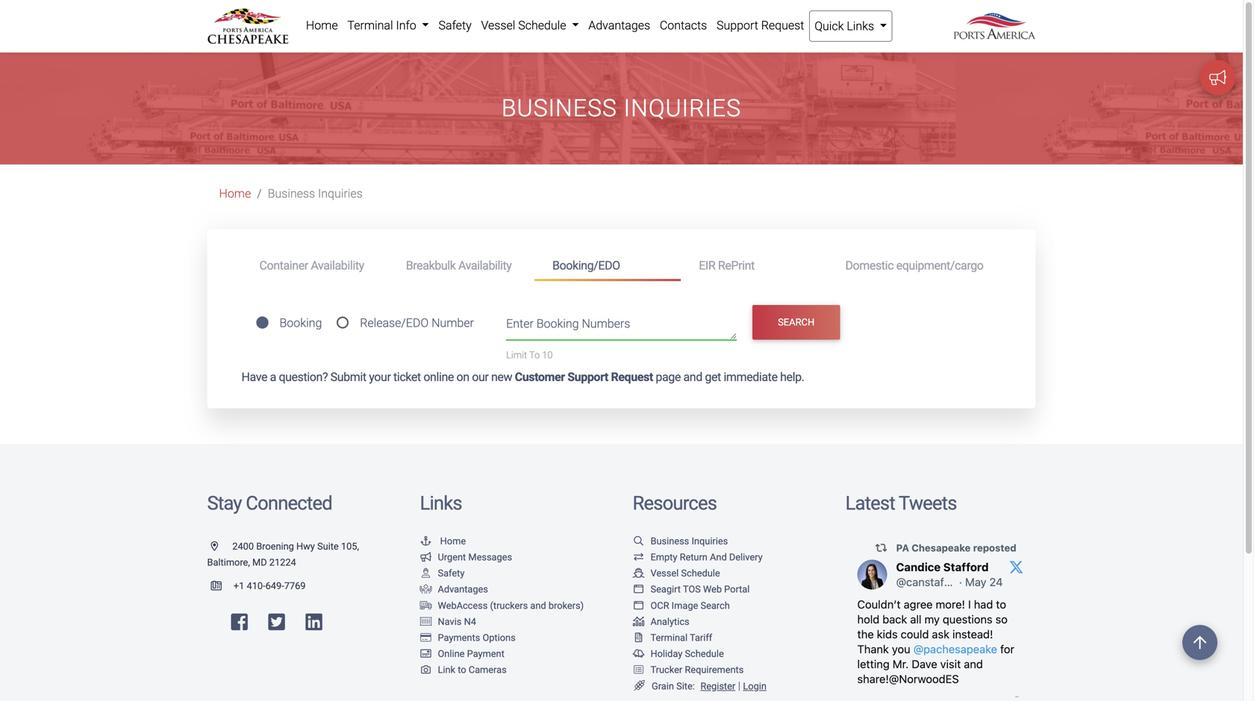 Task type: vqa. For each thing, say whether or not it's contained in the screenshot.
the policies
no



Task type: locate. For each thing, give the bounding box(es) containing it.
0 vertical spatial safety link
[[434, 10, 476, 40]]

home for the leftmost home link
[[219, 187, 251, 201]]

0 vertical spatial terminal
[[347, 18, 393, 32]]

2 horizontal spatial home
[[440, 536, 466, 547]]

1 vertical spatial safety
[[438, 568, 465, 579]]

0 horizontal spatial and
[[530, 600, 546, 612]]

delivery
[[729, 552, 763, 563]]

0 vertical spatial vessel schedule link
[[476, 10, 584, 40]]

inquiries
[[624, 94, 741, 122], [318, 187, 363, 201], [692, 536, 728, 547]]

ship image
[[633, 569, 645, 578]]

terminal left "info"
[[347, 18, 393, 32]]

1 horizontal spatial advantages link
[[584, 10, 655, 40]]

1 vertical spatial business inquiries
[[268, 187, 363, 201]]

support
[[717, 18, 758, 32], [568, 370, 608, 385]]

latest
[[845, 492, 895, 515]]

booking/edo link
[[535, 252, 681, 282]]

1 horizontal spatial home
[[306, 18, 338, 32]]

0 horizontal spatial home
[[219, 187, 251, 201]]

links right quick
[[847, 19, 874, 33]]

0 vertical spatial support
[[717, 18, 758, 32]]

1 vertical spatial support
[[568, 370, 608, 385]]

online payment link
[[420, 649, 504, 660]]

safety right "info"
[[439, 18, 472, 32]]

advantages link
[[584, 10, 655, 40], [420, 584, 488, 596]]

2 vertical spatial schedule
[[685, 649, 724, 660]]

connected
[[246, 492, 332, 515]]

vessel schedule
[[481, 18, 569, 32], [651, 568, 720, 579]]

terminal info link
[[343, 10, 434, 40]]

trucker
[[651, 665, 683, 676]]

410-
[[247, 581, 265, 592]]

0 vertical spatial vessel
[[481, 18, 515, 32]]

1 vertical spatial inquiries
[[318, 187, 363, 201]]

home inside home link
[[306, 18, 338, 32]]

1 horizontal spatial links
[[847, 19, 874, 33]]

and left get
[[683, 370, 702, 385]]

home
[[306, 18, 338, 32], [219, 187, 251, 201], [440, 536, 466, 547]]

search inside button
[[778, 317, 815, 328]]

1 horizontal spatial vessel schedule link
[[633, 568, 720, 579]]

release/edo
[[360, 316, 429, 330]]

1 vertical spatial home link
[[219, 187, 251, 201]]

equipment/cargo
[[896, 259, 984, 273]]

grain
[[652, 681, 674, 692]]

1 vertical spatial vessel schedule link
[[633, 568, 720, 579]]

booking up 10
[[537, 317, 579, 331]]

links up anchor icon
[[420, 492, 462, 515]]

1 vertical spatial safety link
[[420, 568, 465, 579]]

and
[[683, 370, 702, 385], [530, 600, 546, 612]]

terminal down analytics
[[651, 633, 688, 644]]

support request
[[717, 18, 804, 32]]

phone office image
[[211, 582, 234, 591]]

0 vertical spatial schedule
[[518, 18, 566, 32]]

availability for container availability
[[311, 259, 364, 273]]

1 vertical spatial home
[[219, 187, 251, 201]]

request left page
[[611, 370, 653, 385]]

2 availability from the left
[[458, 259, 512, 273]]

1 horizontal spatial vessel schedule
[[651, 568, 720, 579]]

1 horizontal spatial advantages
[[588, 18, 650, 32]]

navis n4
[[438, 617, 476, 628]]

vessel schedule link
[[476, 10, 584, 40], [633, 568, 720, 579]]

2 vertical spatial business inquiries
[[651, 536, 728, 547]]

breakbulk
[[406, 259, 456, 273]]

1 vertical spatial vessel
[[651, 568, 679, 579]]

our
[[472, 370, 489, 385]]

home link for terminal info link
[[301, 10, 343, 40]]

advantages left contacts link
[[588, 18, 650, 32]]

search
[[778, 317, 815, 328], [701, 600, 730, 612]]

register link
[[698, 681, 736, 692]]

support right contacts link
[[717, 18, 758, 32]]

1 horizontal spatial business
[[502, 94, 617, 122]]

safety link down 'urgent'
[[420, 568, 465, 579]]

1 vertical spatial business
[[268, 187, 315, 201]]

0 vertical spatial business inquiries
[[502, 94, 741, 122]]

map marker alt image
[[211, 542, 230, 551]]

eir reprint
[[699, 259, 755, 273]]

md
[[252, 557, 267, 568]]

customer
[[515, 370, 565, 385]]

business inquiries
[[502, 94, 741, 122], [268, 187, 363, 201], [651, 536, 728, 547]]

container
[[259, 259, 308, 273]]

file invoice image
[[633, 633, 645, 643]]

login link
[[743, 681, 767, 692]]

safety link right "info"
[[434, 10, 476, 40]]

have a question? submit your ticket online on our new customer support request page and get immediate help.
[[242, 370, 804, 385]]

links
[[847, 19, 874, 33], [420, 492, 462, 515]]

credit card front image
[[420, 650, 432, 659]]

search up help.
[[778, 317, 815, 328]]

facebook square image
[[231, 613, 248, 632]]

eir reprint link
[[681, 252, 827, 279]]

advantages link up webaccess
[[420, 584, 488, 596]]

0 vertical spatial request
[[761, 18, 804, 32]]

truck container image
[[420, 601, 432, 611]]

eir
[[699, 259, 715, 273]]

tweets
[[899, 492, 957, 515]]

exchange image
[[633, 553, 645, 562]]

terminal for terminal info
[[347, 18, 393, 32]]

1 horizontal spatial and
[[683, 370, 702, 385]]

domestic equipment/cargo link
[[827, 252, 1001, 279]]

limit to 10
[[506, 350, 553, 361]]

search button
[[752, 305, 840, 340]]

terminal for terminal tariff
[[651, 633, 688, 644]]

payments
[[438, 633, 480, 644]]

numbers
[[582, 317, 630, 331]]

1 horizontal spatial home link
[[301, 10, 343, 40]]

ocr
[[651, 600, 669, 612]]

to
[[458, 665, 466, 676]]

0 vertical spatial search
[[778, 317, 815, 328]]

domestic equipment/cargo
[[845, 259, 984, 273]]

0 horizontal spatial vessel schedule
[[481, 18, 569, 32]]

2 vertical spatial home link
[[420, 536, 466, 547]]

search down web
[[701, 600, 730, 612]]

container storage image
[[420, 617, 432, 627]]

browser image
[[633, 585, 645, 595]]

safety link for the topmost vessel schedule link
[[434, 10, 476, 40]]

0 horizontal spatial advantages link
[[420, 584, 488, 596]]

1 vertical spatial advantages link
[[420, 584, 488, 596]]

get
[[705, 370, 721, 385]]

2 horizontal spatial home link
[[420, 536, 466, 547]]

request
[[761, 18, 804, 32], [611, 370, 653, 385]]

0 horizontal spatial links
[[420, 492, 462, 515]]

schedule
[[518, 18, 566, 32], [681, 568, 720, 579], [685, 649, 724, 660]]

support right customer
[[568, 370, 608, 385]]

safety
[[439, 18, 472, 32], [438, 568, 465, 579]]

cameras
[[469, 665, 507, 676]]

0 horizontal spatial availability
[[311, 259, 364, 273]]

home for home link corresponding to terminal info link
[[306, 18, 338, 32]]

terminal
[[347, 18, 393, 32], [651, 633, 688, 644]]

stay
[[207, 492, 242, 515]]

urgent messages
[[438, 552, 512, 563]]

1 horizontal spatial search
[[778, 317, 815, 328]]

0 horizontal spatial advantages
[[438, 584, 488, 596]]

number
[[432, 316, 474, 330]]

advantages link left contacts
[[584, 10, 655, 40]]

site:
[[676, 681, 695, 692]]

(truckers
[[490, 600, 528, 612]]

1 vertical spatial request
[[611, 370, 653, 385]]

terminal info
[[347, 18, 419, 32]]

2 vertical spatial business
[[651, 536, 689, 547]]

and left brokers)
[[530, 600, 546, 612]]

0 horizontal spatial business
[[268, 187, 315, 201]]

availability right the container
[[311, 259, 364, 273]]

0 vertical spatial home
[[306, 18, 338, 32]]

n4
[[464, 617, 476, 628]]

contacts
[[660, 18, 707, 32]]

enter booking numbers
[[506, 317, 630, 331]]

safety link for the leftmost advantages link
[[420, 568, 465, 579]]

quick links link
[[809, 10, 892, 42]]

1 horizontal spatial availability
[[458, 259, 512, 273]]

urgent messages link
[[420, 552, 512, 563]]

quick
[[815, 19, 844, 33]]

have
[[242, 370, 267, 385]]

1 horizontal spatial terminal
[[651, 633, 688, 644]]

advantages up webaccess
[[438, 584, 488, 596]]

browser image
[[633, 601, 645, 611]]

portal
[[724, 584, 750, 596]]

terminal tariff link
[[633, 633, 712, 644]]

0 horizontal spatial search
[[701, 600, 730, 612]]

your
[[369, 370, 391, 385]]

payments options
[[438, 633, 516, 644]]

safety down 'urgent'
[[438, 568, 465, 579]]

0 vertical spatial advantages link
[[584, 10, 655, 40]]

availability
[[311, 259, 364, 273], [458, 259, 512, 273]]

1 vertical spatial terminal
[[651, 633, 688, 644]]

list alt image
[[633, 666, 645, 675]]

0 horizontal spatial terminal
[[347, 18, 393, 32]]

0 vertical spatial home link
[[301, 10, 343, 40]]

2400 broening hwy suite 105, baltimore, md 21224
[[207, 541, 359, 568]]

analytics
[[651, 617, 690, 628]]

advantages
[[588, 18, 650, 32], [438, 584, 488, 596]]

new
[[491, 370, 512, 385]]

request left quick
[[761, 18, 804, 32]]

1 horizontal spatial request
[[761, 18, 804, 32]]

1 vertical spatial schedule
[[681, 568, 720, 579]]

empty
[[651, 552, 677, 563]]

availability right breakbulk in the left top of the page
[[458, 259, 512, 273]]

1 availability from the left
[[311, 259, 364, 273]]

booking up question? on the left
[[280, 316, 322, 330]]

0 horizontal spatial home link
[[219, 187, 251, 201]]

terminal inside terminal info link
[[347, 18, 393, 32]]

0 horizontal spatial vessel schedule link
[[476, 10, 584, 40]]

0 horizontal spatial support
[[568, 370, 608, 385]]



Task type: describe. For each thing, give the bounding box(es) containing it.
linkedin image
[[306, 613, 322, 632]]

+1 410-649-7769
[[234, 581, 306, 592]]

1 vertical spatial links
[[420, 492, 462, 515]]

2 vertical spatial home
[[440, 536, 466, 547]]

contacts link
[[655, 10, 712, 40]]

brokers)
[[549, 600, 584, 612]]

and
[[710, 552, 727, 563]]

analytics link
[[633, 617, 690, 628]]

payment
[[467, 649, 504, 660]]

webaccess
[[438, 600, 488, 612]]

2 vertical spatial inquiries
[[692, 536, 728, 547]]

1 horizontal spatial support
[[717, 18, 758, 32]]

seagirt tos web portal
[[651, 584, 750, 596]]

navis n4 link
[[420, 617, 476, 628]]

bells image
[[633, 650, 645, 659]]

tariff
[[690, 633, 712, 644]]

image
[[672, 600, 698, 612]]

container availability
[[259, 259, 364, 273]]

0 horizontal spatial vessel
[[481, 18, 515, 32]]

container availability link
[[242, 252, 388, 279]]

ticket
[[393, 370, 421, 385]]

booking/edo
[[552, 259, 620, 273]]

on
[[457, 370, 469, 385]]

customer support request link
[[515, 370, 653, 385]]

seagirt
[[651, 584, 681, 596]]

7769
[[284, 581, 306, 592]]

reprint
[[718, 259, 755, 273]]

support request link
[[712, 10, 809, 40]]

broening
[[256, 541, 294, 552]]

limit
[[506, 350, 527, 361]]

a
[[270, 370, 276, 385]]

submit
[[330, 370, 366, 385]]

webaccess (truckers and brokers) link
[[420, 600, 584, 612]]

trucker requirements
[[651, 665, 744, 676]]

seagirt tos web portal link
[[633, 584, 750, 596]]

anchor image
[[420, 537, 432, 546]]

0 vertical spatial business
[[502, 94, 617, 122]]

suite
[[317, 541, 339, 552]]

go to top image
[[1183, 626, 1218, 661]]

trucker requirements link
[[633, 665, 744, 676]]

question?
[[279, 370, 328, 385]]

10
[[542, 350, 553, 361]]

2400
[[232, 541, 254, 552]]

resources
[[633, 492, 717, 515]]

0 vertical spatial inquiries
[[624, 94, 741, 122]]

twitter square image
[[268, 613, 285, 632]]

help.
[[780, 370, 804, 385]]

camera image
[[420, 666, 432, 675]]

availability for breakbulk availability
[[458, 259, 512, 273]]

empty return and delivery link
[[633, 552, 763, 563]]

1 vertical spatial vessel schedule
[[651, 568, 720, 579]]

navis
[[438, 617, 462, 628]]

home link for urgent messages link
[[420, 536, 466, 547]]

wheat image
[[633, 681, 646, 692]]

649-
[[265, 581, 284, 592]]

105,
[[341, 541, 359, 552]]

hwy
[[296, 541, 315, 552]]

0 vertical spatial advantages
[[588, 18, 650, 32]]

1 horizontal spatial booking
[[537, 317, 579, 331]]

0 horizontal spatial request
[[611, 370, 653, 385]]

holiday
[[651, 649, 683, 660]]

credit card image
[[420, 633, 432, 643]]

payments options link
[[420, 633, 516, 644]]

0 vertical spatial and
[[683, 370, 702, 385]]

search image
[[633, 537, 645, 546]]

1 vertical spatial advantages
[[438, 584, 488, 596]]

register
[[701, 681, 736, 692]]

grain site: register | login
[[652, 680, 767, 693]]

Enter Booking Numbers text field
[[506, 315, 737, 340]]

messages
[[468, 552, 512, 563]]

login
[[743, 681, 767, 692]]

0 vertical spatial safety
[[439, 18, 472, 32]]

enter
[[506, 317, 534, 331]]

2 horizontal spatial business
[[651, 536, 689, 547]]

empty return and delivery
[[651, 552, 763, 563]]

0 vertical spatial links
[[847, 19, 874, 33]]

online payment
[[438, 649, 504, 660]]

holiday schedule
[[651, 649, 724, 660]]

schedule for bells image
[[685, 649, 724, 660]]

page
[[656, 370, 681, 385]]

user hard hat image
[[420, 569, 432, 578]]

0 vertical spatial vessel schedule
[[481, 18, 569, 32]]

info
[[396, 18, 416, 32]]

to
[[529, 350, 540, 361]]

tos
[[683, 584, 701, 596]]

latest tweets
[[845, 492, 957, 515]]

options
[[483, 633, 516, 644]]

stay connected
[[207, 492, 332, 515]]

analytics image
[[633, 617, 645, 627]]

breakbulk availability link
[[388, 252, 535, 279]]

+1
[[234, 581, 244, 592]]

1 vertical spatial search
[[701, 600, 730, 612]]

bullhorn image
[[420, 553, 432, 562]]

schedule for ship icon
[[681, 568, 720, 579]]

1 horizontal spatial vessel
[[651, 568, 679, 579]]

|
[[738, 680, 741, 693]]

release/edo number
[[360, 316, 474, 330]]

0 horizontal spatial booking
[[280, 316, 322, 330]]

ocr image search link
[[633, 600, 730, 612]]

1 vertical spatial and
[[530, 600, 546, 612]]

web
[[703, 584, 722, 596]]

online
[[438, 649, 465, 660]]

urgent
[[438, 552, 466, 563]]

2400 broening hwy suite 105, baltimore, md 21224 link
[[207, 541, 359, 568]]

hand receiving image
[[420, 585, 432, 595]]



